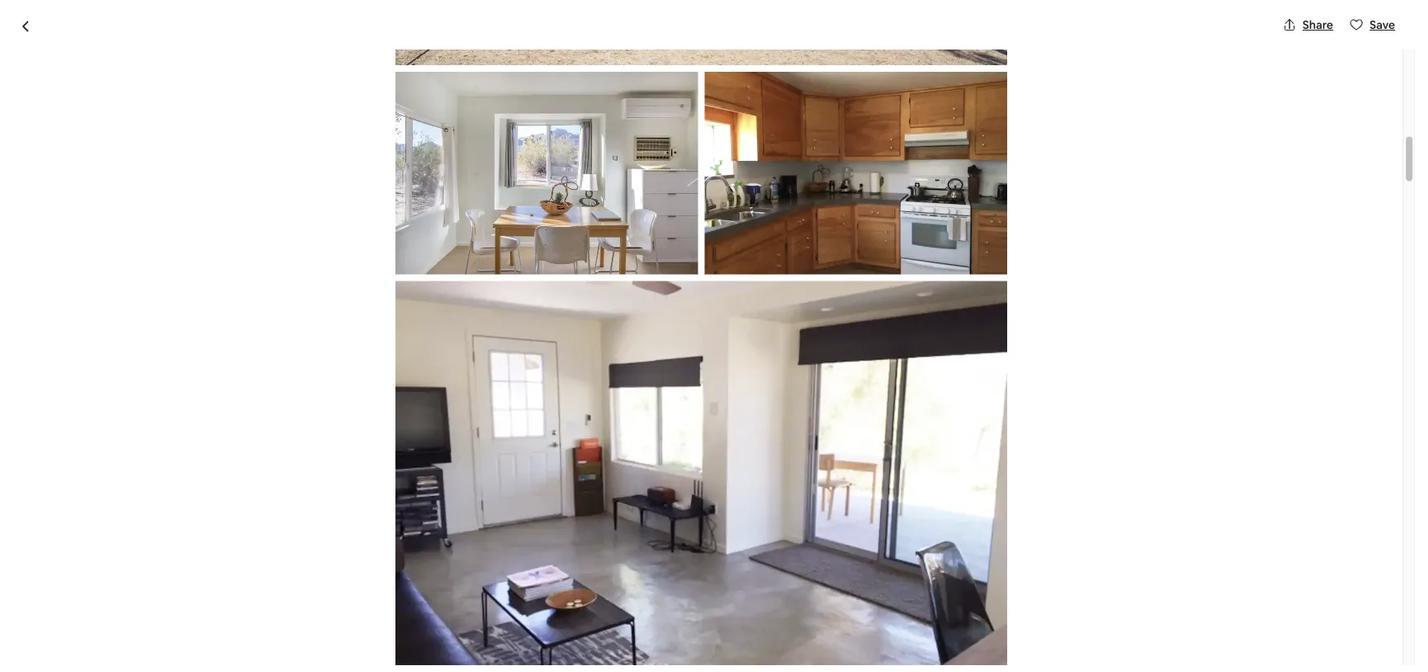 Task type: describe. For each thing, give the bounding box(es) containing it.
1 vertical spatial highlands
[[265, 561, 325, 578]]

$450 night
[[877, 281, 955, 305]]

you for you can check in with the building staff.
[[292, 431, 312, 445]]

suited
[[438, 374, 471, 389]]

·
[[417, 288, 420, 305]]

project.
[[657, 580, 704, 597]]

kitchen,
[[700, 561, 748, 578]]

well-
[[413, 374, 438, 389]]

1 horizontal spatial to
[[535, 541, 548, 558]]

wi-
[[288, 580, 307, 597]]

taxes
[[955, 603, 989, 620]]

staff.
[[473, 431, 499, 445]]

full
[[678, 561, 697, 578]]

park.
[[680, 541, 710, 558]]

airbnb service fee
[[877, 546, 987, 563]]

new
[[302, 600, 328, 617]]

that's
[[381, 374, 410, 389]]

$450 for $450 night
[[877, 281, 919, 305]]

adjacent
[[344, 580, 397, 597]]

by frederick
[[445, 259, 551, 283]]

5
[[920, 516, 927, 533]]

entire
[[239, 259, 289, 283]]

bath
[[582, 561, 610, 578]]

equipped
[[551, 580, 609, 597]]

art
[[489, 580, 507, 597]]

total before taxes
[[877, 603, 989, 620]]

for inside dedicated workspace a room with wifi that's well-suited for working.
[[473, 374, 489, 389]]

you can check in with the building staff.
[[292, 431, 499, 445]]

patio,
[[239, 580, 273, 597]]

900
[[426, 580, 449, 597]]

save
[[1370, 17, 1396, 32]]

nights
[[930, 516, 968, 533]]

hosted
[[382, 259, 442, 283]]

includes
[[406, 561, 456, 578]]

airbnb service fee button
[[877, 546, 987, 563]]

main studio image
[[239, 0, 702, 234]]

next
[[505, 541, 532, 558]]

is
[[332, 580, 341, 597]]

highlands artist ranch image 3 image
[[708, 67, 933, 234]]

have
[[747, 580, 776, 597]]

free
[[292, 466, 319, 483]]

stay.
[[497, 600, 524, 617]]

for inside joshua tree highlands artist ranch located next to joshua tree national park. the highlands artist ranch includes a one bedroom/one bath cabin with full kitchen, patio, & wi-fi. it is adjacent to a 900 sq. ft. art studio equipped for any project. guest have use of our new art lab library during their stay.
[[612, 580, 630, 597]]

share
[[1303, 17, 1334, 32]]

4/3/2024
[[887, 345, 936, 360]]

save button
[[1344, 11, 1403, 39]]

beds
[[384, 288, 414, 305]]

one
[[469, 561, 492, 578]]

a
[[292, 374, 300, 389]]

library
[[379, 600, 421, 617]]

free cancellation before march 4
[[292, 466, 494, 483]]

bungalow
[[293, 259, 378, 283]]

2 joshua from the left
[[551, 541, 594, 558]]

charged
[[1013, 482, 1057, 497]]

yet
[[1060, 482, 1077, 497]]

2
[[423, 288, 430, 305]]

with inside joshua tree highlands artist ranch located next to joshua tree national park. the highlands artist ranch includes a one bedroom/one bath cabin with full kitchen, patio, & wi-fi. it is adjacent to a 900 sq. ft. art studio equipped for any project. guest have use of our new art lab library during their stay.
[[649, 561, 676, 578]]

0 vertical spatial before
[[401, 466, 442, 483]]

cancellation
[[322, 466, 398, 483]]

workspace
[[360, 353, 428, 370]]

baths
[[433, 288, 467, 305]]

0 horizontal spatial artist
[[328, 561, 363, 578]]

night
[[923, 286, 955, 303]]

in
[[371, 431, 380, 445]]

our
[[279, 600, 299, 617]]

during
[[423, 600, 463, 617]]

x
[[910, 516, 917, 533]]

airbnb
[[877, 546, 918, 563]]



Task type: locate. For each thing, give the bounding box(es) containing it.
tree
[[285, 541, 312, 558], [597, 541, 624, 558]]

highlands up is
[[315, 541, 375, 558]]

wifi
[[359, 374, 378, 389]]

joshua up the
[[239, 541, 282, 558]]

highlands artist ranch cottage image
[[708, 0, 933, 60]]

&
[[276, 580, 285, 597]]

artist up is
[[328, 561, 363, 578]]

1 tree from the left
[[285, 541, 312, 558]]

the
[[239, 561, 262, 578]]

you left won't
[[942, 482, 962, 497]]

tree up wi-
[[285, 541, 312, 558]]

2 horizontal spatial with
[[649, 561, 676, 578]]

ft.
[[473, 580, 486, 597]]

0 vertical spatial for
[[473, 374, 489, 389]]

0 horizontal spatial a
[[416, 580, 423, 597]]

tree up bath
[[597, 541, 624, 558]]

dedicated workspace a room with wifi that's well-suited for working.
[[292, 353, 537, 389]]

you won't be charged yet
[[942, 482, 1077, 497]]

room
[[303, 374, 331, 389]]

0 horizontal spatial with
[[334, 374, 357, 389]]

1 vertical spatial with
[[382, 431, 405, 445]]

you for you won't be charged yet
[[942, 482, 962, 497]]

1 vertical spatial artist
[[328, 561, 363, 578]]

bedroom/one
[[495, 561, 579, 578]]

with down national
[[649, 561, 676, 578]]

$450 for $450 x 5 nights
[[877, 516, 907, 533]]

0 vertical spatial ranch
[[415, 541, 453, 558]]

lab
[[354, 600, 376, 617]]

dedicated
[[292, 353, 357, 370]]

you
[[292, 431, 312, 445], [942, 482, 962, 497]]

joshua up bath
[[551, 541, 594, 558]]

march
[[445, 466, 484, 483]]

learn more about the host, frederick. image
[[733, 260, 779, 307], [733, 260, 779, 307]]

0 horizontal spatial you
[[292, 431, 312, 445]]

located
[[456, 541, 502, 558]]

to up library
[[400, 580, 413, 597]]

with for can
[[382, 431, 405, 445]]

1 horizontal spatial with
[[382, 431, 405, 445]]

1 horizontal spatial joshua
[[551, 541, 594, 558]]

1 vertical spatial $450
[[877, 516, 907, 533]]

ranch up includes at the bottom of page
[[415, 541, 453, 558]]

0 horizontal spatial ranch
[[365, 561, 403, 578]]

2 $450 from the top
[[877, 516, 907, 533]]

1 vertical spatial ranch
[[365, 561, 403, 578]]

before right total
[[910, 603, 952, 620]]

0 vertical spatial with
[[334, 374, 357, 389]]

2 vertical spatial with
[[649, 561, 676, 578]]

working.
[[491, 374, 537, 389]]

of
[[263, 600, 276, 617]]

highlands artist ranch image 4 image
[[940, 0, 1164, 60]]

1 vertical spatial you
[[942, 482, 962, 497]]

1 horizontal spatial tree
[[597, 541, 624, 558]]

0 vertical spatial artist
[[378, 541, 413, 558]]

1 joshua from the left
[[239, 541, 282, 558]]

fi.
[[307, 580, 318, 597]]

0 horizontal spatial to
[[400, 580, 413, 597]]

highlands up wi-
[[265, 561, 325, 578]]

reserve
[[985, 440, 1035, 457]]

with for workspace
[[334, 374, 357, 389]]

1 horizontal spatial you
[[942, 482, 962, 497]]

2 tree from the left
[[597, 541, 624, 558]]

$450
[[877, 281, 919, 305], [877, 516, 907, 533]]

listing image 5 image
[[396, 72, 698, 275], [396, 72, 698, 275]]

use
[[239, 600, 260, 617]]

service
[[921, 546, 964, 563]]

art
[[331, 600, 351, 617]]

artist
[[378, 541, 413, 558], [328, 561, 363, 578]]

check
[[336, 431, 368, 445]]

0 horizontal spatial joshua
[[239, 541, 282, 558]]

0 vertical spatial to
[[535, 541, 548, 558]]

$450 x 5 nights
[[877, 516, 968, 533]]

it
[[320, 580, 329, 597]]

a
[[459, 561, 466, 578], [416, 580, 423, 597]]

1 vertical spatial for
[[612, 580, 630, 597]]

highlands artist ranch image 5 image
[[940, 67, 1164, 234]]

1 horizontal spatial for
[[612, 580, 630, 597]]

artist up includes at the bottom of page
[[378, 541, 413, 558]]

national
[[627, 541, 677, 558]]

1 horizontal spatial ranch
[[415, 541, 453, 558]]

cabin
[[613, 561, 646, 578]]

their
[[466, 600, 494, 617]]

1 horizontal spatial artist
[[378, 541, 413, 558]]

any
[[633, 580, 654, 597]]

$450 left night
[[877, 281, 919, 305]]

a left one
[[459, 561, 466, 578]]

1 horizontal spatial a
[[459, 561, 466, 578]]

listing image 4 image
[[396, 0, 1008, 65], [396, 0, 1008, 65]]

0 vertical spatial a
[[459, 561, 466, 578]]

for right suited
[[473, 374, 489, 389]]

won't
[[964, 482, 994, 497]]

with
[[334, 374, 357, 389], [382, 431, 405, 445], [649, 561, 676, 578]]

to up bedroom/one
[[535, 541, 548, 558]]

0 horizontal spatial tree
[[285, 541, 312, 558]]

before down the
[[401, 466, 442, 483]]

1 $450 from the top
[[877, 281, 919, 305]]

to
[[535, 541, 548, 558], [400, 580, 413, 597]]

be
[[997, 482, 1011, 497]]

fee
[[967, 546, 987, 563]]

$450 left x
[[877, 516, 907, 533]]

kitchen , concrete countertops, stove , refrigerator image
[[705, 72, 1008, 275], [705, 72, 1008, 275]]

0 vertical spatial you
[[292, 431, 312, 445]]

for
[[473, 374, 489, 389], [612, 580, 630, 597]]

1 vertical spatial a
[[416, 580, 423, 597]]

with right in
[[382, 431, 405, 445]]

you left can
[[292, 431, 312, 445]]

0 vertical spatial highlands
[[315, 541, 375, 558]]

total
[[877, 603, 908, 620]]

dialog containing share
[[0, 0, 1416, 667]]

listing image 7 image
[[396, 281, 1008, 667], [396, 281, 1008, 667]]

for down cabin
[[612, 580, 630, 597]]

joshua
[[239, 541, 282, 558], [551, 541, 594, 558]]

0 horizontal spatial for
[[473, 374, 489, 389]]

with left wifi
[[334, 374, 357, 389]]

share button
[[1277, 11, 1341, 39]]

1 vertical spatial before
[[910, 603, 952, 620]]

3
[[373, 288, 381, 305]]

1 vertical spatial to
[[400, 580, 413, 597]]

highlands
[[315, 541, 375, 558], [265, 561, 325, 578]]

ranch
[[415, 541, 453, 558], [365, 561, 403, 578]]

4
[[487, 466, 494, 483]]

dialog
[[0, 0, 1416, 667]]

sq.
[[452, 580, 470, 597]]

4/8/2024
[[1020, 345, 1069, 360]]

1 horizontal spatial before
[[910, 603, 952, 620]]

studio
[[510, 580, 548, 597]]

building
[[428, 431, 471, 445]]

can
[[314, 431, 333, 445]]

a left 900
[[416, 580, 423, 597]]

with inside dedicated workspace a room with wifi that's well-suited for working.
[[334, 374, 357, 389]]

the
[[408, 431, 426, 445]]

ranch up the adjacent
[[365, 561, 403, 578]]

joshua tree highlands artist ranch located next to joshua tree national park. the highlands artist ranch includes a one bedroom/one bath cabin with full kitchen, patio, & wi-fi. it is adjacent to a 900 sq. ft. art studio equipped for any project. guest have use of our new art lab library during their stay.
[[239, 541, 779, 617]]

0 horizontal spatial before
[[401, 466, 442, 483]]

0 vertical spatial $450
[[877, 281, 919, 305]]

entire bungalow hosted by frederick 3 beds · 2 baths
[[239, 259, 551, 305]]

reserve button
[[877, 429, 1143, 469]]

$450 x 5 nights button
[[877, 516, 968, 533]]

guest
[[707, 580, 744, 597]]



Task type: vqa. For each thing, say whether or not it's contained in the screenshot.
building
yes



